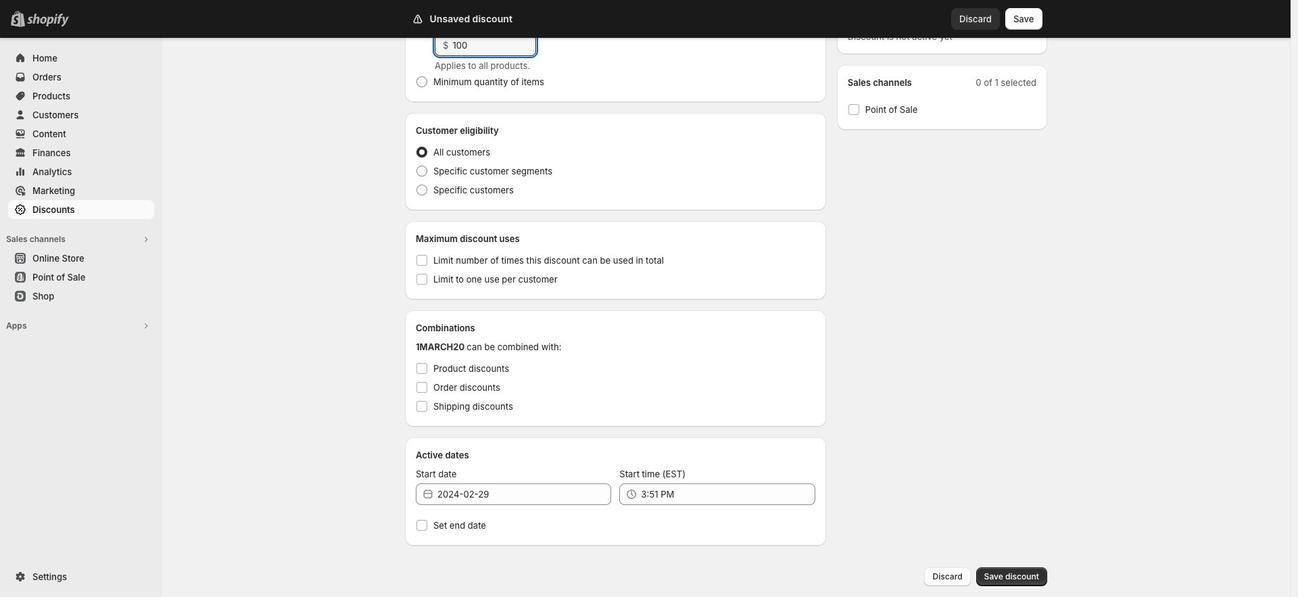 Task type: locate. For each thing, give the bounding box(es) containing it.
shopify image
[[27, 14, 69, 27]]

YYYY-MM-DD text field
[[438, 484, 612, 505]]



Task type: describe. For each thing, give the bounding box(es) containing it.
Enter time text field
[[642, 484, 816, 505]]

0.00 text field
[[453, 34, 536, 56]]



Task type: vqa. For each thing, say whether or not it's contained in the screenshot.
Enter time Text Field
yes



